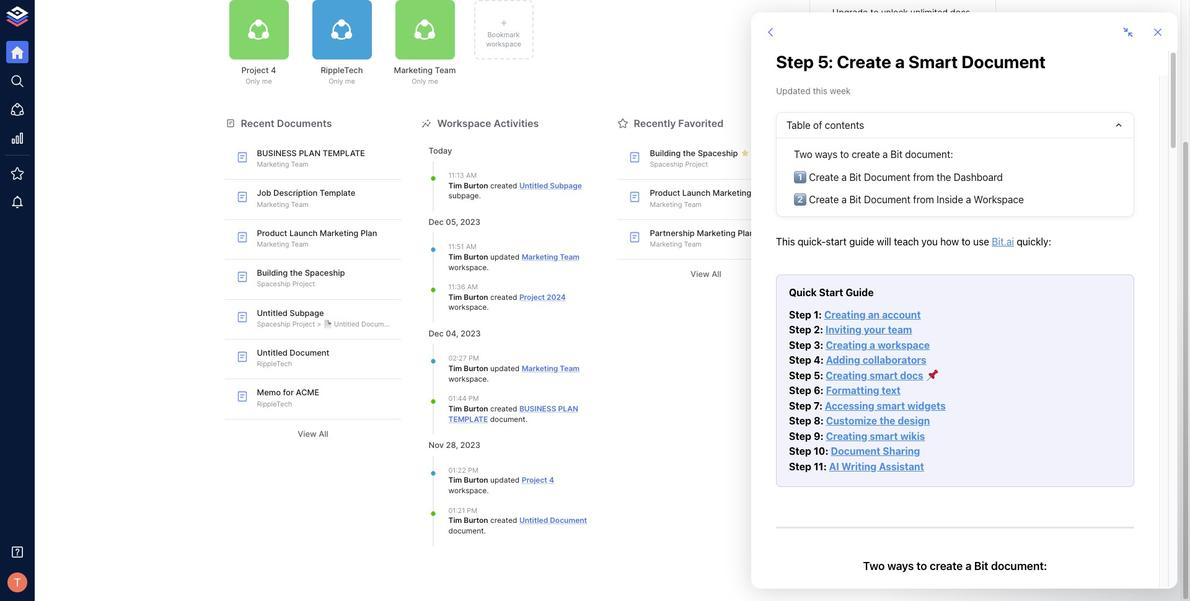Task type: describe. For each thing, give the bounding box(es) containing it.
team inside 11:51 am tim burton updated marketing team workspace .
[[560, 252, 580, 262]]

product launch marketing plan marketing team
[[257, 228, 377, 249]]

recently favorited
[[634, 117, 724, 129]]

1 horizontal spatial all
[[712, 269, 722, 279]]

marketing inside 02:27 pm tim burton updated marketing team workspace .
[[522, 364, 558, 373]]

building for building the spaceship spaceship project
[[257, 268, 288, 278]]

01:21 pm tim burton created untitled document document .
[[449, 506, 587, 536]]

1 vertical spatial view all button
[[225, 425, 402, 444]]

business for business plan template
[[520, 404, 557, 414]]

building the spaceship
[[650, 148, 738, 158]]

business plan template marketing team
[[257, 148, 365, 169]]

recent documents
[[241, 117, 332, 129]]

4 help image from the top
[[810, 323, 996, 372]]

burton for 11:36 am tim burton created project 2024 workspace .
[[464, 293, 489, 302]]

01:22
[[449, 466, 466, 475]]

3 created from the top
[[491, 404, 518, 414]]

created for untitled document
[[491, 516, 518, 525]]

view for bottommost view all button
[[298, 429, 317, 439]]

marketing inside "business plan template marketing team"
[[257, 160, 289, 169]]

launch for product launch marketing plan
[[683, 188, 711, 198]]

t
[[14, 576, 21, 590]]

template
[[320, 188, 356, 198]]

t button
[[4, 569, 31, 597]]

02:27
[[449, 354, 467, 363]]

team inside the product launch marketing plan marketing team
[[291, 240, 309, 249]]

0 vertical spatial rippletech
[[321, 65, 363, 75]]

marketing inside job description template marketing team
[[257, 200, 289, 209]]

spaceship for building the spaceship spaceship project
[[305, 268, 345, 278]]

product for product launch marketing plan
[[650, 188, 681, 198]]

dec 05, 2023
[[429, 217, 481, 227]]

1 help image from the top
[[810, 136, 996, 185]]

2 help image from the top
[[810, 198, 996, 247]]

business plan template
[[449, 404, 579, 424]]

burton for 01:21 pm tim burton created untitled document document .
[[464, 516, 489, 525]]

unlock more? button
[[918, 49, 981, 68]]

job
[[257, 188, 271, 198]]

team inside marketing team only me
[[435, 65, 456, 75]]

me for project
[[262, 77, 272, 86]]

01:44
[[449, 395, 467, 403]]

spaceship for untitled subpage spaceship project > 📄 untitled document
[[257, 320, 291, 329]]

recent
[[241, 117, 275, 129]]

. for 01:21 pm tim burton created untitled document document .
[[484, 526, 486, 536]]

more?
[[954, 53, 978, 63]]

untitled document link
[[520, 516, 587, 525]]

4 inside project 4 only me
[[271, 65, 276, 75]]

only inside rippletech only me
[[329, 77, 343, 86]]

am for untitled
[[466, 171, 477, 180]]

team inside 02:27 pm tim burton updated marketing team workspace .
[[560, 364, 580, 373]]

am for marketing
[[466, 243, 477, 251]]

11:13
[[449, 171, 464, 180]]

the for building the spaceship
[[683, 148, 696, 158]]

>
[[317, 320, 322, 329]]

04,
[[446, 329, 459, 339]]

pm for marketing
[[469, 354, 479, 363]]

only for marketing
[[412, 77, 427, 86]]

rippletech inside 'untitled document rippletech'
[[257, 360, 292, 369]]

document inside 01:21 pm tim burton created untitled document document .
[[550, 516, 587, 525]]

subpage
[[449, 191, 479, 201]]

subpage inside 11:13 am tim burton created untitled subpage subpage .
[[550, 181, 582, 190]]

dec for dec 05, 2023
[[429, 217, 444, 227]]

workspace activities
[[438, 117, 539, 129]]

tim for 01:21 pm tim burton created untitled document document .
[[449, 516, 462, 525]]

memo for acme rippletech
[[257, 388, 319, 409]]

document inside 01:21 pm tim burton created untitled document document .
[[449, 526, 484, 536]]

created for project 2024
[[491, 293, 518, 302]]

for
[[283, 388, 294, 398]]

28,
[[446, 441, 458, 451]]

upgrade
[[833, 7, 868, 17]]

tim for 11:36 am tim burton created project 2024 workspace .
[[449, 293, 462, 302]]

2023 for nov 28, 2023
[[461, 441, 481, 451]]

me for marketing
[[428, 77, 438, 86]]

11:51 am tim burton updated marketing team workspace .
[[449, 243, 580, 272]]

created for untitled subpage
[[491, 181, 518, 190]]

upgrade to unlock unlimited docs.
[[833, 7, 973, 17]]

project inside the 01:22 pm tim burton updated project 4 workspace .
[[522, 476, 548, 485]]

business plan template link
[[449, 404, 579, 424]]

untitled inside 01:21 pm tim burton created untitled document document .
[[520, 516, 548, 525]]

am for project
[[467, 283, 478, 292]]

burton for 01:22 pm tim burton updated project 4 workspace .
[[464, 476, 489, 485]]

0 vertical spatial document
[[490, 415, 526, 424]]

subpage inside "untitled subpage spaceship project > 📄 untitled document"
[[290, 308, 324, 318]]

product launch marketing plan
[[650, 188, 771, 198]]

launch for product launch marketing plan marketing team
[[290, 228, 318, 238]]

untitled inside 11:13 am tim burton created untitled subpage subpage .
[[520, 181, 548, 190]]

burton for 11:13 am tim burton created untitled subpage subpage .
[[464, 181, 489, 190]]

2023 for dec 04, 2023
[[461, 329, 481, 339]]

bookmark
[[488, 30, 520, 39]]

untitled inside 'untitled document rippletech'
[[257, 348, 288, 358]]

marketing inside 11:51 am tim burton updated marketing team workspace .
[[522, 252, 558, 262]]

11:51
[[449, 243, 464, 251]]

tim for 01:22 pm tim burton updated project 4 workspace .
[[449, 476, 462, 485]]

tim for 11:13 am tim burton created untitled subpage subpage .
[[449, 181, 462, 190]]

document inside 'untitled document rippletech'
[[290, 348, 330, 358]]

marketing inside marketing team only me
[[394, 65, 433, 75]]

building the spaceship spaceship project
[[257, 268, 345, 289]]

nov 28, 2023
[[429, 441, 481, 451]]

01:22 pm tim burton updated project 4 workspace .
[[449, 466, 554, 495]]

team inside job description template marketing team
[[291, 200, 309, 209]]

docs.
[[951, 7, 973, 17]]

the for building the spaceship spaceship project
[[290, 268, 303, 278]]

0 horizontal spatial all
[[319, 429, 329, 439]]

partnership
[[650, 228, 695, 238]]

recently
[[634, 117, 676, 129]]

unlock
[[882, 7, 909, 17]]

11:36 am tim burton created project 2024 workspace .
[[449, 283, 566, 312]]

project 2024 link
[[520, 293, 566, 302]]

01:44 pm
[[449, 395, 479, 403]]

to
[[871, 7, 879, 17]]

bookmark workspace button
[[474, 0, 534, 60]]

template for business plan template marketing team
[[323, 148, 365, 158]]

marketing team only me
[[394, 65, 456, 86]]

plan inside partnership marketing plan marketing team
[[738, 228, 755, 238]]



Task type: vqa. For each thing, say whether or not it's contained in the screenshot.
the corresponding to Building the Spaceship
yes



Task type: locate. For each thing, give the bounding box(es) containing it.
view down partnership marketing plan marketing team
[[691, 269, 710, 279]]

burton down 02:27
[[464, 364, 489, 373]]

0 vertical spatial template
[[323, 148, 365, 158]]

project inside "untitled subpage spaceship project > 📄 untitled document"
[[293, 320, 315, 329]]

created inside 11:13 am tim burton created untitled subpage subpage .
[[491, 181, 518, 190]]

0 vertical spatial plan
[[299, 148, 321, 158]]

all down acme
[[319, 429, 329, 439]]

marketing team link for project 2024
[[522, 252, 580, 262]]

rippletech
[[321, 65, 363, 75], [257, 360, 292, 369], [257, 400, 292, 409]]

untitled subpage link
[[520, 181, 582, 190]]

updated up tim burton created
[[491, 364, 520, 373]]

project 4 only me
[[242, 65, 276, 86]]

building for building the spaceship
[[650, 148, 681, 158]]

only
[[246, 77, 260, 86], [329, 77, 343, 86], [412, 77, 427, 86]]

marketing team link up business plan template link
[[522, 364, 580, 373]]

2024
[[547, 293, 566, 302]]

project up "untitled subpage spaceship project > 📄 untitled document"
[[293, 280, 315, 289]]

document down 01:21
[[449, 526, 484, 536]]

. inside 02:27 pm tim burton updated marketing team workspace .
[[487, 374, 489, 384]]

burton down 01:22
[[464, 476, 489, 485]]

0 vertical spatial launch
[[683, 188, 711, 198]]

pm inside 01:21 pm tim burton created untitled document document .
[[467, 506, 478, 515]]

workspace down the 11:36 on the left of page
[[449, 303, 487, 312]]

workspace down 01:22
[[449, 486, 487, 495]]

pm inside the 01:22 pm tim burton updated project 4 workspace .
[[468, 466, 479, 475]]

1 2023 from the top
[[461, 217, 481, 227]]

project up 01:21 pm tim burton created untitled document document .
[[522, 476, 548, 485]]

spaceship for building the spaceship
[[698, 148, 738, 158]]

updated for untitled document
[[491, 476, 520, 485]]

spaceship inside "untitled subpage spaceship project > 📄 untitled document"
[[257, 320, 291, 329]]

team inside partnership marketing plan marketing team
[[684, 240, 702, 249]]

burton down 01:21
[[464, 516, 489, 525]]

tim inside 11:51 am tim burton updated marketing team workspace .
[[449, 252, 462, 262]]

updated inside the 01:22 pm tim burton updated project 4 workspace .
[[491, 476, 520, 485]]

1 updated from the top
[[491, 252, 520, 262]]

acme
[[296, 388, 319, 398]]

0 horizontal spatial the
[[290, 268, 303, 278]]

3 2023 from the top
[[461, 441, 481, 451]]

tim down the 11:36 on the left of page
[[449, 293, 462, 302]]

4 created from the top
[[491, 516, 518, 525]]

0 vertical spatial all
[[712, 269, 722, 279]]

burton down 01:44 pm
[[464, 404, 489, 414]]

nov
[[429, 441, 444, 451]]

2 me from the left
[[345, 77, 355, 86]]

2 vertical spatial updated
[[491, 476, 520, 485]]

template inside "business plan template marketing team"
[[323, 148, 365, 158]]

1 marketing team link from the top
[[522, 252, 580, 262]]

launch up marketing team
[[683, 188, 711, 198]]

05,
[[446, 217, 458, 227]]

1 vertical spatial template
[[449, 415, 488, 424]]

0 vertical spatial the
[[683, 148, 696, 158]]

2 marketing team link from the top
[[522, 364, 580, 373]]

building down the product launch marketing plan marketing team
[[257, 268, 288, 278]]

am inside 11:36 am tim burton created project 2024 workspace .
[[467, 283, 478, 292]]

1 only from the left
[[246, 77, 260, 86]]

workspace up 01:44 pm
[[449, 374, 487, 384]]

1 horizontal spatial view all
[[691, 269, 722, 279]]

bookmark workspace
[[486, 30, 521, 48]]

1 vertical spatial updated
[[491, 364, 520, 373]]

workspace inside the 01:22 pm tim burton updated project 4 workspace .
[[449, 486, 487, 495]]

view all button down partnership marketing plan marketing team
[[618, 265, 795, 284]]

. inside the 01:22 pm tim burton updated project 4 workspace .
[[487, 486, 489, 495]]

burton inside the 01:22 pm tim burton updated project 4 workspace .
[[464, 476, 489, 485]]

1 vertical spatial building
[[257, 268, 288, 278]]

document down >
[[290, 348, 330, 358]]

2 horizontal spatial only
[[412, 77, 427, 86]]

updated for project 2024
[[491, 252, 520, 262]]

workspace inside 11:36 am tim burton created project 2024 workspace .
[[449, 303, 487, 312]]

. for 11:36 am tim burton created project 2024 workspace .
[[487, 303, 489, 312]]

launch inside the product launch marketing plan marketing team
[[290, 228, 318, 238]]

tim inside 11:36 am tim burton created project 2024 workspace .
[[449, 293, 462, 302]]

. inside 11:51 am tim burton updated marketing team workspace .
[[487, 263, 489, 272]]

the
[[683, 148, 696, 158], [290, 268, 303, 278]]

project inside building the spaceship spaceship project
[[293, 280, 315, 289]]

. for 01:22 pm tim burton updated project 4 workspace .
[[487, 486, 489, 495]]

1 horizontal spatial building
[[650, 148, 681, 158]]

2 horizontal spatial me
[[428, 77, 438, 86]]

unlimited
[[911, 7, 948, 17]]

job description template marketing team
[[257, 188, 356, 209]]

dec for dec 04, 2023
[[429, 329, 444, 339]]

tim
[[449, 181, 462, 190], [449, 252, 462, 262], [449, 293, 462, 302], [449, 364, 462, 373], [449, 404, 462, 414], [449, 476, 462, 485], [449, 516, 462, 525]]

1 dec from the top
[[429, 217, 444, 227]]

0 vertical spatial subpage
[[550, 181, 582, 190]]

description
[[274, 188, 318, 198]]

am inside 11:51 am tim burton updated marketing team workspace .
[[466, 243, 477, 251]]

updated inside 11:51 am tim burton updated marketing team workspace .
[[491, 252, 520, 262]]

document .
[[488, 415, 528, 424]]

document down project 4 link
[[550, 516, 587, 525]]

2 only from the left
[[329, 77, 343, 86]]

1 horizontal spatial product
[[650, 188, 681, 198]]

am right 11:51
[[466, 243, 477, 251]]

0 horizontal spatial view all button
[[225, 425, 402, 444]]

template
[[323, 148, 365, 158], [449, 415, 488, 424]]

. for 11:13 am tim burton created untitled subpage subpage .
[[479, 191, 481, 201]]

documents
[[277, 117, 332, 129]]

tim down 11:13
[[449, 181, 462, 190]]

document right 📄
[[362, 320, 395, 329]]

1 vertical spatial view
[[298, 429, 317, 439]]

0 horizontal spatial business
[[257, 148, 297, 158]]

me inside marketing team only me
[[428, 77, 438, 86]]

3 tim from the top
[[449, 293, 462, 302]]

0 vertical spatial 2023
[[461, 217, 481, 227]]

business
[[257, 148, 297, 158], [520, 404, 557, 414]]

. for 02:27 pm tim burton updated marketing team workspace .
[[487, 374, 489, 384]]

5 tim from the top
[[449, 404, 462, 414]]

7 burton from the top
[[464, 516, 489, 525]]

product
[[650, 188, 681, 198], [257, 228, 287, 238]]

marketing team link for business plan template
[[522, 364, 580, 373]]

4 tim from the top
[[449, 364, 462, 373]]

2 created from the top
[[491, 293, 518, 302]]

favorited
[[679, 117, 724, 129]]

rippletech inside memo for acme rippletech
[[257, 400, 292, 409]]

burton down the 11:36 on the left of page
[[464, 293, 489, 302]]

0 vertical spatial 4
[[271, 65, 276, 75]]

pm inside 02:27 pm tim burton updated marketing team workspace .
[[469, 354, 479, 363]]

only inside marketing team only me
[[412, 77, 427, 86]]

project inside project 4 only me
[[242, 65, 269, 75]]

1 vertical spatial dec
[[429, 329, 444, 339]]

me inside rippletech only me
[[345, 77, 355, 86]]

1 horizontal spatial view
[[691, 269, 710, 279]]

0 vertical spatial business
[[257, 148, 297, 158]]

only for project
[[246, 77, 260, 86]]

product down "job"
[[257, 228, 287, 238]]

1 vertical spatial document
[[290, 348, 330, 358]]

0 vertical spatial updated
[[491, 252, 520, 262]]

plan for business plan template
[[558, 404, 579, 414]]

business for business plan template marketing team
[[257, 148, 297, 158]]

1 horizontal spatial business
[[520, 404, 557, 414]]

template down tim burton created
[[449, 415, 488, 424]]

2 updated from the top
[[491, 364, 520, 373]]

tim burton created
[[449, 404, 520, 414]]

7 tim from the top
[[449, 516, 462, 525]]

burton inside 11:51 am tim burton updated marketing team workspace .
[[464, 252, 489, 262]]

workspace up the 11:36 on the left of page
[[449, 263, 487, 272]]

0 vertical spatial view
[[691, 269, 710, 279]]

marketing
[[394, 65, 433, 75], [257, 160, 289, 169], [713, 188, 752, 198], [257, 200, 289, 209], [650, 200, 683, 209], [320, 228, 359, 238], [697, 228, 736, 238], [257, 240, 289, 249], [650, 240, 683, 249], [522, 252, 558, 262], [522, 364, 558, 373]]

11:36
[[449, 283, 466, 292]]

workspace inside 11:51 am tim burton updated marketing team workspace .
[[449, 263, 487, 272]]

all down partnership marketing plan marketing team
[[712, 269, 722, 279]]

workspace inside button
[[486, 40, 521, 48]]

3 help image from the top
[[810, 261, 996, 310]]

document inside "untitled subpage spaceship project > 📄 untitled document"
[[362, 320, 395, 329]]

0 vertical spatial am
[[466, 171, 477, 180]]

view down memo for acme rippletech in the bottom of the page
[[298, 429, 317, 439]]

burton for 02:27 pm tim burton updated marketing team workspace .
[[464, 364, 489, 373]]

document
[[490, 415, 526, 424], [449, 526, 484, 536]]

0 vertical spatial document
[[362, 320, 395, 329]]

marketing team link up 2024
[[522, 252, 580, 262]]

only inside project 4 only me
[[246, 77, 260, 86]]

burton inside 02:27 pm tim burton updated marketing team workspace .
[[464, 364, 489, 373]]

project down building the spaceship
[[686, 160, 708, 169]]

created inside 11:36 am tim burton created project 2024 workspace .
[[491, 293, 518, 302]]

1 vertical spatial am
[[466, 243, 477, 251]]

1 horizontal spatial view all button
[[618, 265, 795, 284]]

1 vertical spatial subpage
[[290, 308, 324, 318]]

.
[[479, 191, 481, 201], [487, 263, 489, 272], [487, 303, 489, 312], [487, 374, 489, 384], [526, 415, 528, 424], [487, 486, 489, 495], [484, 526, 486, 536]]

product inside the product launch marketing plan marketing team
[[257, 228, 287, 238]]

11:13 am tim burton created untitled subpage subpage .
[[449, 171, 582, 201]]

1 vertical spatial marketing team link
[[522, 364, 580, 373]]

1 vertical spatial business
[[520, 404, 557, 414]]

activities
[[494, 117, 539, 129]]

marketing team
[[650, 200, 702, 209]]

plan inside "business plan template marketing team"
[[299, 148, 321, 158]]

view all for bottommost view all button
[[298, 429, 329, 439]]

. inside 01:21 pm tim burton created untitled document document .
[[484, 526, 486, 536]]

view all down partnership marketing plan marketing team
[[691, 269, 722, 279]]

business inside "business plan template marketing team"
[[257, 148, 297, 158]]

0 horizontal spatial me
[[262, 77, 272, 86]]

. inside 11:13 am tim burton created untitled subpage subpage .
[[479, 191, 481, 201]]

product up marketing team
[[650, 188, 681, 198]]

tim down 01:21
[[449, 516, 462, 525]]

pm
[[469, 354, 479, 363], [469, 395, 479, 403], [468, 466, 479, 475], [467, 506, 478, 515]]

0 vertical spatial view all
[[691, 269, 722, 279]]

0 horizontal spatial launch
[[290, 228, 318, 238]]

1 horizontal spatial template
[[449, 415, 488, 424]]

project inside 11:36 am tim burton created project 2024 workspace .
[[520, 293, 545, 302]]

6 burton from the top
[[464, 476, 489, 485]]

0 horizontal spatial plan
[[299, 148, 321, 158]]

me inside project 4 only me
[[262, 77, 272, 86]]

1 horizontal spatial only
[[329, 77, 343, 86]]

building up spaceship project
[[650, 148, 681, 158]]

2023 right 04,
[[461, 329, 481, 339]]

memo
[[257, 388, 281, 398]]

tim down 01:22
[[449, 476, 462, 485]]

the inside building the spaceship spaceship project
[[290, 268, 303, 278]]

plan inside business plan template
[[558, 404, 579, 414]]

today
[[429, 146, 452, 156]]

view all down acme
[[298, 429, 329, 439]]

workspace
[[486, 40, 521, 48], [449, 263, 487, 272], [449, 303, 487, 312], [449, 374, 487, 384], [449, 486, 487, 495]]

burton up subpage
[[464, 181, 489, 190]]

template inside business plan template
[[449, 415, 488, 424]]

0 horizontal spatial template
[[323, 148, 365, 158]]

1 vertical spatial the
[[290, 268, 303, 278]]

launch down job description template marketing team
[[290, 228, 318, 238]]

0 horizontal spatial document
[[290, 348, 330, 358]]

📄
[[324, 320, 332, 329]]

updated inside 02:27 pm tim burton updated marketing team workspace .
[[491, 364, 520, 373]]

spaceship
[[698, 148, 738, 158], [650, 160, 684, 169], [305, 268, 345, 278], [257, 280, 291, 289], [257, 320, 291, 329]]

0 horizontal spatial only
[[246, 77, 260, 86]]

1 vertical spatial 4
[[549, 476, 554, 485]]

spaceship project
[[650, 160, 708, 169]]

6 tim from the top
[[449, 476, 462, 485]]

pm right 02:27
[[469, 354, 479, 363]]

dec left the 05, at the left of the page
[[429, 217, 444, 227]]

2 dec from the top
[[429, 329, 444, 339]]

1 me from the left
[[262, 77, 272, 86]]

team
[[435, 65, 456, 75], [291, 160, 309, 169], [291, 200, 309, 209], [684, 200, 702, 209], [291, 240, 309, 249], [684, 240, 702, 249], [560, 252, 580, 262], [560, 364, 580, 373]]

1 vertical spatial 2023
[[461, 329, 481, 339]]

tim inside 11:13 am tim burton created untitled subpage subpage .
[[449, 181, 462, 190]]

tim down 11:51
[[449, 252, 462, 262]]

untitled document rippletech
[[257, 348, 330, 369]]

0 vertical spatial view all button
[[618, 265, 795, 284]]

plan for product launch marketing plan
[[754, 188, 771, 198]]

1 vertical spatial product
[[257, 228, 287, 238]]

team inside "business plan template marketing team"
[[291, 160, 309, 169]]

document down tim burton created
[[490, 415, 526, 424]]

created inside 01:21 pm tim burton created untitled document document .
[[491, 516, 518, 525]]

unlock more?
[[925, 53, 978, 63]]

0 horizontal spatial view all
[[298, 429, 329, 439]]

unlock
[[925, 53, 952, 63]]

workspace down the bookmark
[[486, 40, 521, 48]]

1 vertical spatial launch
[[290, 228, 318, 238]]

dec left 04,
[[429, 329, 444, 339]]

0 vertical spatial building
[[650, 148, 681, 158]]

dialog
[[752, 12, 1178, 589]]

project up "recent"
[[242, 65, 269, 75]]

created left project 2024 link
[[491, 293, 518, 302]]

02:27 pm tim burton updated marketing team workspace .
[[449, 354, 580, 384]]

updated up 11:36 am tim burton created project 2024 workspace .
[[491, 252, 520, 262]]

0 horizontal spatial product
[[257, 228, 287, 238]]

business down "recent documents"
[[257, 148, 297, 158]]

0 vertical spatial dec
[[429, 217, 444, 227]]

template for business plan template
[[449, 415, 488, 424]]

1 vertical spatial all
[[319, 429, 329, 439]]

business up document .
[[520, 404, 557, 414]]

project left 2024
[[520, 293, 545, 302]]

1 horizontal spatial the
[[683, 148, 696, 158]]

created left untitled subpage link
[[491, 181, 518, 190]]

2023 right 28,
[[461, 441, 481, 451]]

am
[[466, 171, 477, 180], [466, 243, 477, 251], [467, 283, 478, 292]]

tim inside 01:21 pm tim burton created untitled document document .
[[449, 516, 462, 525]]

tim for 02:27 pm tim burton updated marketing team workspace .
[[449, 364, 462, 373]]

project
[[242, 65, 269, 75], [686, 160, 708, 169], [293, 280, 315, 289], [520, 293, 545, 302], [293, 320, 315, 329], [522, 476, 548, 485]]

2 horizontal spatial document
[[550, 516, 587, 525]]

1 horizontal spatial document
[[490, 415, 526, 424]]

building inside building the spaceship spaceship project
[[257, 268, 288, 278]]

0 horizontal spatial subpage
[[290, 308, 324, 318]]

workspace for project 2024
[[449, 263, 487, 272]]

tim down 02:27
[[449, 364, 462, 373]]

2 vertical spatial 2023
[[461, 441, 481, 451]]

help image
[[810, 136, 996, 185], [810, 198, 996, 247], [810, 261, 996, 310], [810, 323, 996, 372]]

3 burton from the top
[[464, 293, 489, 302]]

pm right 01:21
[[467, 506, 478, 515]]

untitled subpage spaceship project > 📄 untitled document
[[257, 308, 395, 329]]

the down the product launch marketing plan marketing team
[[290, 268, 303, 278]]

2023 right the 05, at the left of the page
[[461, 217, 481, 227]]

burton down 11:51
[[464, 252, 489, 262]]

pm for project
[[468, 466, 479, 475]]

am inside 11:13 am tim burton created untitled subpage subpage .
[[466, 171, 477, 180]]

1 horizontal spatial document
[[362, 320, 395, 329]]

rippletech only me
[[321, 65, 363, 86]]

plan for business plan template marketing team
[[299, 148, 321, 158]]

workspace inside 02:27 pm tim burton updated marketing team workspace .
[[449, 374, 487, 384]]

0 horizontal spatial document
[[449, 526, 484, 536]]

view for view all button to the top
[[691, 269, 710, 279]]

2 vertical spatial am
[[467, 283, 478, 292]]

me
[[262, 77, 272, 86], [345, 77, 355, 86], [428, 77, 438, 86]]

plan inside the product launch marketing plan marketing team
[[361, 228, 377, 238]]

4 inside the 01:22 pm tim burton updated project 4 workspace .
[[549, 476, 554, 485]]

building
[[650, 148, 681, 158], [257, 268, 288, 278]]

5 burton from the top
[[464, 404, 489, 414]]

2023 for dec 05, 2023
[[461, 217, 481, 227]]

2 vertical spatial rippletech
[[257, 400, 292, 409]]

1 horizontal spatial plan
[[558, 404, 579, 414]]

4 burton from the top
[[464, 364, 489, 373]]

plan
[[299, 148, 321, 158], [558, 404, 579, 414]]

0 vertical spatial marketing team link
[[522, 252, 580, 262]]

partnership marketing plan marketing team
[[650, 228, 755, 249]]

view all
[[691, 269, 722, 279], [298, 429, 329, 439]]

project left >
[[293, 320, 315, 329]]

pm for untitled
[[467, 506, 478, 515]]

4
[[271, 65, 276, 75], [549, 476, 554, 485]]

tim for 11:51 am tim burton updated marketing team workspace .
[[449, 252, 462, 262]]

1 horizontal spatial subpage
[[550, 181, 582, 190]]

updated for business plan template
[[491, 364, 520, 373]]

1 vertical spatial view all
[[298, 429, 329, 439]]

workspace for untitled document
[[449, 486, 487, 495]]

1 burton from the top
[[464, 181, 489, 190]]

dec 04, 2023
[[429, 329, 481, 339]]

am right 11:13
[[466, 171, 477, 180]]

view all button down acme
[[225, 425, 402, 444]]

2 tim from the top
[[449, 252, 462, 262]]

the up spaceship project
[[683, 148, 696, 158]]

0 horizontal spatial building
[[257, 268, 288, 278]]

view all for view all button to the top
[[691, 269, 722, 279]]

4 up "recent documents"
[[271, 65, 276, 75]]

burton inside 11:36 am tim burton created project 2024 workspace .
[[464, 293, 489, 302]]

2 burton from the top
[[464, 252, 489, 262]]

created down the 01:22 pm tim burton updated project 4 workspace .
[[491, 516, 518, 525]]

plan
[[754, 188, 771, 198], [361, 228, 377, 238], [738, 228, 755, 238]]

1 horizontal spatial 4
[[549, 476, 554, 485]]

. for 11:51 am tim burton updated marketing team workspace .
[[487, 263, 489, 272]]

workspace
[[438, 117, 492, 129]]

updated left project 4 link
[[491, 476, 520, 485]]

burton inside 11:13 am tim burton created untitled subpage subpage .
[[464, 181, 489, 190]]

business inside business plan template
[[520, 404, 557, 414]]

1 vertical spatial document
[[449, 526, 484, 536]]

created up document .
[[491, 404, 518, 414]]

template up the "template" at top left
[[323, 148, 365, 158]]

2 vertical spatial document
[[550, 516, 587, 525]]

untitled
[[520, 181, 548, 190], [257, 308, 288, 318], [334, 320, 360, 329], [257, 348, 288, 358], [520, 516, 548, 525]]

0 horizontal spatial 4
[[271, 65, 276, 75]]

product for product launch marketing plan marketing team
[[257, 228, 287, 238]]

pm right 01:22
[[468, 466, 479, 475]]

1 vertical spatial rippletech
[[257, 360, 292, 369]]

1 vertical spatial plan
[[558, 404, 579, 414]]

burton for 11:51 am tim burton updated marketing team workspace .
[[464, 252, 489, 262]]

am right the 11:36 on the left of page
[[467, 283, 478, 292]]

subpage
[[550, 181, 582, 190], [290, 308, 324, 318]]

3 me from the left
[[428, 77, 438, 86]]

plan for product launch marketing plan marketing team
[[361, 228, 377, 238]]

tim down 01:44 on the left bottom of page
[[449, 404, 462, 414]]

2 2023 from the top
[[461, 329, 481, 339]]

tim inside the 01:22 pm tim burton updated project 4 workspace .
[[449, 476, 462, 485]]

updated
[[491, 252, 520, 262], [491, 364, 520, 373], [491, 476, 520, 485]]

4 up untitled document 'link'
[[549, 476, 554, 485]]

3 updated from the top
[[491, 476, 520, 485]]

01:21
[[449, 506, 465, 515]]

3 only from the left
[[412, 77, 427, 86]]

view all button
[[618, 265, 795, 284], [225, 425, 402, 444]]

0 horizontal spatial view
[[298, 429, 317, 439]]

1 horizontal spatial me
[[345, 77, 355, 86]]

document
[[362, 320, 395, 329], [290, 348, 330, 358], [550, 516, 587, 525]]

1 tim from the top
[[449, 181, 462, 190]]

1 horizontal spatial launch
[[683, 188, 711, 198]]

tim inside 02:27 pm tim burton updated marketing team workspace .
[[449, 364, 462, 373]]

project 4 link
[[522, 476, 554, 485]]

. inside 11:36 am tim burton created project 2024 workspace .
[[487, 303, 489, 312]]

pm up tim burton created
[[469, 395, 479, 403]]

created
[[491, 181, 518, 190], [491, 293, 518, 302], [491, 404, 518, 414], [491, 516, 518, 525]]

launch
[[683, 188, 711, 198], [290, 228, 318, 238]]

0 vertical spatial product
[[650, 188, 681, 198]]

marketing team link
[[522, 252, 580, 262], [522, 364, 580, 373]]

burton inside 01:21 pm tim burton created untitled document document .
[[464, 516, 489, 525]]

workspace for business plan template
[[449, 374, 487, 384]]

1 created from the top
[[491, 181, 518, 190]]



